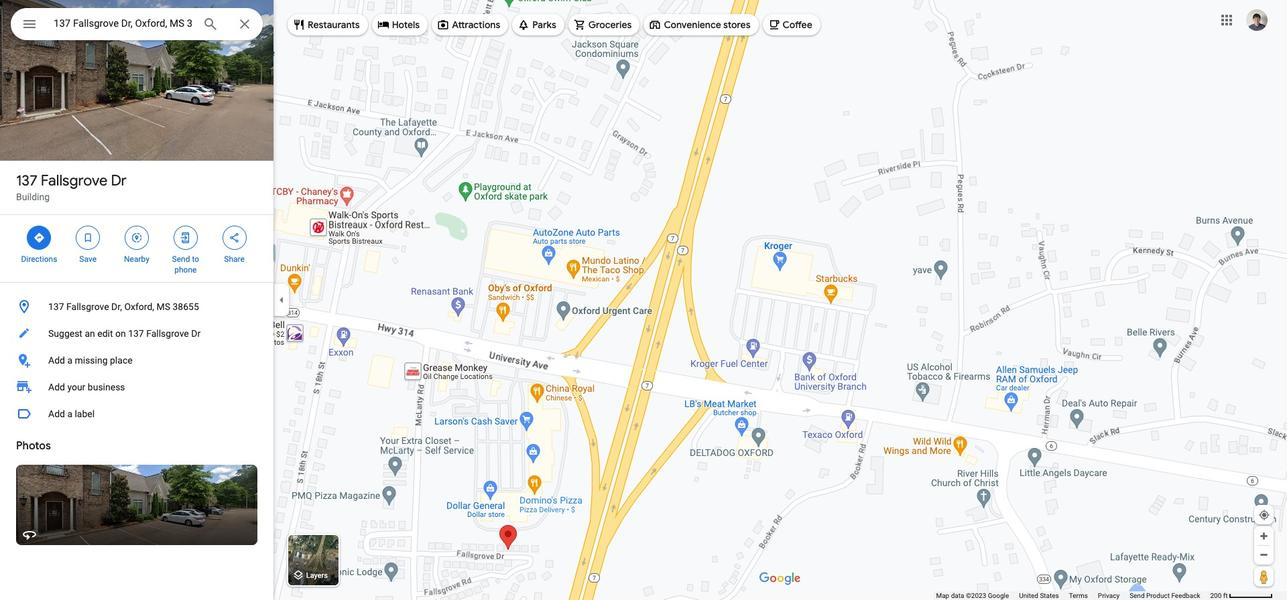 Task type: describe. For each thing, give the bounding box(es) containing it.
your
[[67, 382, 85, 393]]

to
[[192, 255, 199, 264]]

on
[[115, 328, 126, 339]]

building
[[16, 192, 50, 202]]

photos
[[16, 440, 51, 453]]

convenience
[[664, 19, 721, 31]]

add your business link
[[0, 374, 274, 401]]

send to phone
[[172, 255, 199, 275]]


[[180, 231, 192, 245]]

parks button
[[512, 9, 564, 41]]

add a label
[[48, 409, 95, 420]]

ft
[[1223, 593, 1228, 600]]

footer inside the google maps element
[[936, 592, 1210, 601]]

suggest
[[48, 328, 82, 339]]


[[131, 231, 143, 245]]

add a label button
[[0, 401, 274, 428]]

add for add a label
[[48, 409, 65, 420]]

terms
[[1069, 593, 1088, 600]]

states
[[1040, 593, 1059, 600]]

convenience stores
[[664, 19, 750, 31]]

zoom out image
[[1259, 550, 1269, 560]]

200
[[1210, 593, 1222, 600]]

suggest an edit on 137 fallsgrove dr
[[48, 328, 201, 339]]

directions
[[21, 255, 57, 264]]

fallsgrove inside suggest an edit on 137 fallsgrove dr button
[[146, 328, 189, 339]]

groceries
[[588, 19, 632, 31]]

dr inside 137 fallsgrove dr building
[[111, 172, 127, 190]]

united states
[[1019, 593, 1059, 600]]

google
[[988, 593, 1009, 600]]

attractions
[[452, 19, 500, 31]]

terms button
[[1069, 592, 1088, 601]]

label
[[75, 409, 95, 420]]

 button
[[11, 8, 48, 43]]

show your location image
[[1258, 509, 1270, 522]]

hotels button
[[372, 9, 428, 41]]

send product feedback button
[[1130, 592, 1200, 601]]

zoom in image
[[1259, 532, 1269, 542]]

hotels
[[392, 19, 420, 31]]

add a missing place
[[48, 355, 132, 366]]

137 fallsgrove dr, oxford, ms 38655
[[48, 302, 199, 312]]

200 ft button
[[1210, 593, 1273, 600]]

united states button
[[1019, 592, 1059, 601]]

nearby
[[124, 255, 149, 264]]


[[82, 231, 94, 245]]

137 for dr
[[16, 172, 37, 190]]

google maps element
[[0, 0, 1287, 601]]

place
[[110, 355, 132, 366]]



Task type: vqa. For each thing, say whether or not it's contained in the screenshot.


Task type: locate. For each thing, give the bounding box(es) containing it.
0 horizontal spatial 137
[[16, 172, 37, 190]]

a
[[67, 355, 72, 366], [67, 409, 72, 420]]


[[228, 231, 240, 245]]


[[21, 15, 38, 34]]

1 horizontal spatial 137
[[48, 302, 64, 312]]

add inside button
[[48, 409, 65, 420]]

add
[[48, 355, 65, 366], [48, 382, 65, 393], [48, 409, 65, 420]]

0 vertical spatial fallsgrove
[[41, 172, 107, 190]]

a inside add a missing place "button"
[[67, 355, 72, 366]]

map
[[936, 593, 949, 600]]

0 vertical spatial a
[[67, 355, 72, 366]]

fallsgrove inside 137 fallsgrove dr, oxford, ms 38655 button
[[66, 302, 109, 312]]

1 horizontal spatial dr
[[191, 328, 201, 339]]

 search field
[[11, 8, 263, 43]]

0 vertical spatial send
[[172, 255, 190, 264]]

footer
[[936, 592, 1210, 601]]

add a missing place button
[[0, 347, 274, 374]]

137 up "suggest"
[[48, 302, 64, 312]]

stores
[[723, 19, 750, 31]]

google account: nolan park  
(nolan.park@adept.ai) image
[[1246, 9, 1268, 31]]

convenience stores button
[[644, 9, 759, 41]]

2 horizontal spatial 137
[[128, 328, 144, 339]]

restaurants
[[308, 19, 360, 31]]

an
[[85, 328, 95, 339]]

2 vertical spatial add
[[48, 409, 65, 420]]

200 ft
[[1210, 593, 1228, 600]]

footer containing map data ©2023 google
[[936, 592, 1210, 601]]

none field inside 137 fallsgrove dr, oxford, ms 38655 field
[[54, 15, 192, 32]]

a inside add a label button
[[67, 409, 72, 420]]

phone
[[174, 265, 197, 275]]

share
[[224, 255, 245, 264]]

send inside send to phone
[[172, 255, 190, 264]]

137 up building
[[16, 172, 37, 190]]

1 horizontal spatial send
[[1130, 593, 1145, 600]]

137 inside button
[[128, 328, 144, 339]]

edit
[[97, 328, 113, 339]]

38655
[[173, 302, 199, 312]]

suggest an edit on 137 fallsgrove dr button
[[0, 320, 274, 347]]

coffee
[[783, 19, 812, 31]]

add left label
[[48, 409, 65, 420]]

1 vertical spatial send
[[1130, 593, 1145, 600]]

oxford,
[[124, 302, 154, 312]]

1 vertical spatial a
[[67, 409, 72, 420]]

©2023
[[966, 593, 986, 600]]

restaurants button
[[288, 9, 368, 41]]

1 a from the top
[[67, 355, 72, 366]]


[[33, 231, 45, 245]]

fallsgrove for dr
[[41, 172, 107, 190]]

data
[[951, 593, 964, 600]]

privacy button
[[1098, 592, 1120, 601]]

collapse side panel image
[[274, 293, 289, 308]]

fallsgrove
[[41, 172, 107, 190], [66, 302, 109, 312], [146, 328, 189, 339]]

dr
[[111, 172, 127, 190], [191, 328, 201, 339]]

a for label
[[67, 409, 72, 420]]

2 add from the top
[[48, 382, 65, 393]]

0 horizontal spatial send
[[172, 255, 190, 264]]

fallsgrove inside 137 fallsgrove dr building
[[41, 172, 107, 190]]

layers
[[306, 572, 328, 581]]

137 inside 137 fallsgrove dr building
[[16, 172, 37, 190]]

attractions button
[[432, 9, 508, 41]]

send left product
[[1130, 593, 1145, 600]]

2 a from the top
[[67, 409, 72, 420]]

dr,
[[111, 302, 122, 312]]

add for add a missing place
[[48, 355, 65, 366]]

add your business
[[48, 382, 125, 393]]

1 vertical spatial add
[[48, 382, 65, 393]]

send up the phone
[[172, 255, 190, 264]]

add inside "button"
[[48, 355, 65, 366]]

parks
[[532, 19, 556, 31]]

1 vertical spatial fallsgrove
[[66, 302, 109, 312]]

0 vertical spatial dr
[[111, 172, 127, 190]]

add down "suggest"
[[48, 355, 65, 366]]

1 vertical spatial 137
[[48, 302, 64, 312]]

137 right on
[[128, 328, 144, 339]]

1 vertical spatial dr
[[191, 328, 201, 339]]

groceries button
[[568, 9, 640, 41]]

send product feedback
[[1130, 593, 1200, 600]]

business
[[88, 382, 125, 393]]

send inside button
[[1130, 593, 1145, 600]]

missing
[[75, 355, 108, 366]]

fallsgrove down ms
[[146, 328, 189, 339]]

dr inside suggest an edit on 137 fallsgrove dr button
[[191, 328, 201, 339]]

0 horizontal spatial dr
[[111, 172, 127, 190]]

product
[[1146, 593, 1170, 600]]

137 inside button
[[48, 302, 64, 312]]

actions for 137 fallsgrove dr region
[[0, 215, 274, 282]]

send
[[172, 255, 190, 264], [1130, 593, 1145, 600]]

united
[[1019, 593, 1038, 600]]

save
[[79, 255, 97, 264]]

a left missing
[[67, 355, 72, 366]]

coffee button
[[763, 9, 820, 41]]

a left label
[[67, 409, 72, 420]]

fallsgrove for dr,
[[66, 302, 109, 312]]

137 fallsgrove dr, oxford, ms 38655 button
[[0, 294, 274, 320]]

137 fallsgrove dr building
[[16, 172, 127, 202]]

send for send product feedback
[[1130, 593, 1145, 600]]

feedback
[[1171, 593, 1200, 600]]

show street view coverage image
[[1254, 567, 1274, 587]]

map data ©2023 google
[[936, 593, 1009, 600]]

None field
[[54, 15, 192, 32]]

137 fallsgrove dr main content
[[0, 0, 274, 601]]

137 Fallsgrove Dr, Oxford, MS 38655 field
[[11, 8, 263, 40]]

privacy
[[1098, 593, 1120, 600]]

3 add from the top
[[48, 409, 65, 420]]

137
[[16, 172, 37, 190], [48, 302, 64, 312], [128, 328, 144, 339]]

2 vertical spatial 137
[[128, 328, 144, 339]]

a for missing
[[67, 355, 72, 366]]

add for add your business
[[48, 382, 65, 393]]

0 vertical spatial 137
[[16, 172, 37, 190]]

fallsgrove up building
[[41, 172, 107, 190]]

2 vertical spatial fallsgrove
[[146, 328, 189, 339]]

0 vertical spatial add
[[48, 355, 65, 366]]

ms
[[157, 302, 170, 312]]

137 for dr,
[[48, 302, 64, 312]]

send for send to phone
[[172, 255, 190, 264]]

fallsgrove up an
[[66, 302, 109, 312]]

1 add from the top
[[48, 355, 65, 366]]

add left "your"
[[48, 382, 65, 393]]



